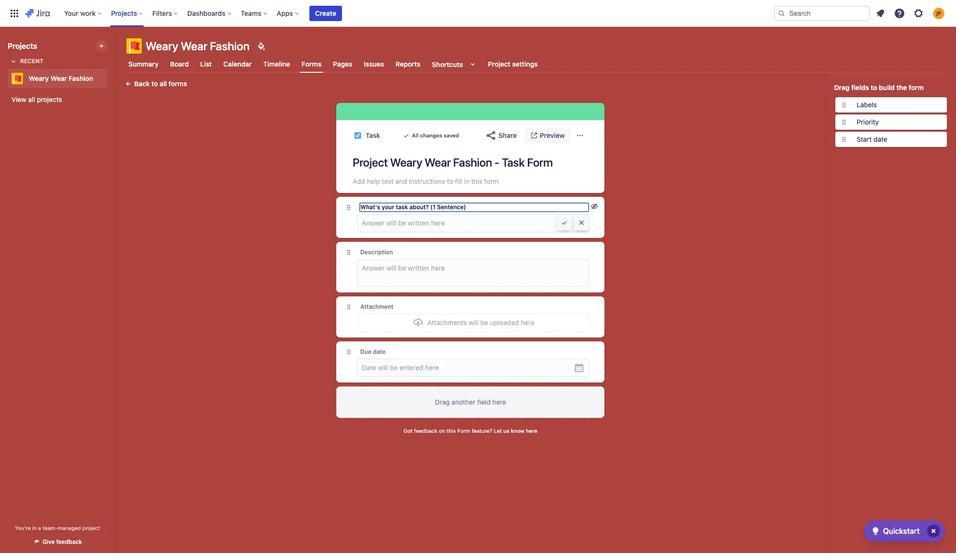 Task type: vqa. For each thing, say whether or not it's contained in the screenshot.
all
yes



Task type: describe. For each thing, give the bounding box(es) containing it.
give feedback button
[[27, 535, 88, 550]]

1 vertical spatial wear
[[51, 74, 67, 82]]

due
[[361, 349, 372, 356]]

confirm image
[[561, 219, 569, 227]]

labels
[[857, 101, 878, 109]]

project for project weary wear fashion - task form
[[353, 156, 388, 169]]

changes
[[421, 132, 443, 139]]

start
[[857, 135, 873, 143]]

board link
[[168, 56, 191, 73]]

attachments
[[428, 319, 467, 327]]

fields
[[852, 83, 870, 92]]

attachments will be uploaded here
[[428, 319, 535, 327]]

forms
[[302, 60, 322, 68]]

projects inside dropdown button
[[111, 9, 137, 17]]

reports
[[396, 60, 421, 68]]

the
[[897, 83, 908, 92]]

project weary wear fashion - task form
[[353, 156, 553, 169]]

create button
[[310, 6, 342, 21]]

preview
[[540, 131, 565, 140]]

add
[[353, 177, 365, 186]]

date for start date
[[874, 135, 888, 143]]

0 horizontal spatial form
[[485, 177, 499, 186]]

0 vertical spatial form
[[528, 156, 553, 169]]

let us know here button
[[494, 428, 538, 435]]

know
[[511, 428, 525, 434]]

share button
[[480, 128, 523, 143]]

settings
[[513, 60, 538, 68]]

will down description
[[387, 264, 397, 272]]

2 horizontal spatial fashion
[[454, 156, 493, 169]]

saved
[[444, 132, 459, 139]]

board
[[170, 60, 189, 68]]

teams
[[241, 9, 262, 17]]

set background color image
[[256, 40, 267, 52]]

1 horizontal spatial task
[[502, 156, 525, 169]]

0 vertical spatial wear
[[181, 39, 208, 53]]

priority
[[857, 118, 880, 126]]

view all projects
[[12, 95, 62, 104]]

fill
[[455, 177, 463, 186]]

work
[[80, 9, 96, 17]]

your work button
[[61, 6, 105, 21]]

drag for drag fields to build the form
[[835, 83, 850, 92]]

will right attachments
[[469, 319, 479, 327]]

dashboards
[[187, 9, 226, 17]]

shortcuts button
[[430, 56, 481, 73]]

project settings link
[[486, 56, 540, 73]]

view all projects link
[[8, 91, 107, 108]]

attachment
[[361, 303, 394, 311]]

banner containing your work
[[0, 0, 957, 27]]

us
[[504, 428, 510, 434]]

forms
[[169, 80, 187, 88]]

tab list containing forms
[[121, 56, 951, 73]]

summary
[[128, 60, 159, 68]]

you're
[[15, 525, 31, 532]]

teams button
[[238, 6, 271, 21]]

due date
[[361, 349, 386, 356]]

2 vertical spatial weary
[[391, 156, 423, 169]]

reports link
[[394, 56, 423, 73]]

filters
[[153, 9, 172, 17]]

field
[[478, 398, 491, 407]]

-
[[495, 156, 500, 169]]

1 vertical spatial this
[[447, 428, 456, 434]]

all
[[412, 132, 419, 139]]

upload image
[[413, 317, 424, 329]]

1 answer from the top
[[362, 219, 385, 227]]

will right date
[[378, 364, 388, 372]]

weary wear fashion inside weary wear fashion link
[[29, 74, 93, 82]]

summary link
[[127, 56, 161, 73]]

0 horizontal spatial task
[[366, 131, 380, 140]]

another
[[452, 398, 476, 407]]

drag for drag another field here
[[435, 398, 450, 407]]

view
[[12, 95, 26, 104]]

back to all forms link
[[119, 76, 193, 92]]

search image
[[779, 9, 786, 17]]

give feedback
[[43, 539, 82, 546]]

1 answer will be written here from the top
[[362, 219, 445, 227]]

a
[[38, 525, 41, 532]]

apps button
[[274, 6, 303, 21]]

check image
[[870, 526, 882, 537]]

1 horizontal spatial in
[[464, 177, 470, 186]]

add help text and instructions to fill in this form
[[353, 177, 499, 186]]

0 vertical spatial weary
[[146, 39, 178, 53]]

your work
[[64, 9, 96, 17]]

calendar
[[223, 60, 252, 68]]

build
[[880, 83, 896, 92]]

create
[[315, 9, 337, 17]]

date
[[362, 364, 377, 372]]

cancel image
[[578, 219, 586, 227]]

let
[[494, 428, 502, 434]]

pages
[[333, 60, 353, 68]]



Task type: locate. For each thing, give the bounding box(es) containing it.
1 horizontal spatial project
[[488, 60, 511, 68]]

answer
[[362, 219, 385, 227], [362, 264, 385, 272]]

to left build
[[871, 83, 878, 92]]

timeline
[[264, 60, 290, 68]]

1 horizontal spatial wear
[[181, 39, 208, 53]]

this right fill
[[472, 177, 483, 186]]

got feedback on this form feature? let us know here
[[404, 428, 538, 434]]

form right the
[[909, 83, 925, 92]]

add to starred image
[[105, 73, 116, 84]]

date right the due
[[373, 349, 386, 356]]

in
[[464, 177, 470, 186], [32, 525, 37, 532]]

project
[[488, 60, 511, 68], [353, 156, 388, 169]]

feedback left on
[[414, 428, 438, 434]]

pages link
[[331, 56, 355, 73]]

appswitcher icon image
[[9, 7, 20, 19]]

project inside tab list
[[488, 60, 511, 68]]

1 horizontal spatial fashion
[[210, 39, 250, 53]]

calendar link
[[222, 56, 254, 73]]

1 vertical spatial answer will be written here
[[362, 264, 445, 272]]

0 vertical spatial date
[[874, 135, 888, 143]]

weary wear fashion
[[146, 39, 250, 53], [29, 74, 93, 82]]

0 horizontal spatial wear
[[51, 74, 67, 82]]

0 horizontal spatial to
[[152, 80, 158, 88]]

in left a
[[32, 525, 37, 532]]

0 vertical spatial all
[[160, 80, 167, 88]]

entered
[[400, 364, 424, 372]]

share
[[499, 131, 517, 140]]

feature?
[[472, 428, 493, 434]]

2 vertical spatial wear
[[425, 156, 451, 169]]

1 vertical spatial answer
[[362, 264, 385, 272]]

1 vertical spatial drag
[[435, 398, 450, 407]]

0 horizontal spatial form
[[458, 428, 471, 434]]

project up help
[[353, 156, 388, 169]]

answer will be written here down description
[[362, 264, 445, 272]]

wear up view all projects 'link'
[[51, 74, 67, 82]]

1 horizontal spatial to
[[447, 177, 454, 186]]

back
[[134, 80, 150, 88]]

0 horizontal spatial this
[[447, 428, 456, 434]]

1 horizontal spatial weary wear fashion
[[146, 39, 250, 53]]

2 answer from the top
[[362, 264, 385, 272]]

1 vertical spatial project
[[353, 156, 388, 169]]

form actions image
[[577, 132, 585, 140]]

weary inside weary wear fashion link
[[29, 74, 49, 82]]

wear up the list
[[181, 39, 208, 53]]

0 horizontal spatial drag
[[435, 398, 450, 407]]

feedback
[[414, 428, 438, 434], [56, 539, 82, 546]]

1 vertical spatial in
[[32, 525, 37, 532]]

1 horizontal spatial form
[[909, 83, 925, 92]]

dismiss quickstart image
[[927, 524, 942, 539]]

timeline link
[[262, 56, 292, 73]]

1 written from the top
[[408, 219, 430, 227]]

projects
[[37, 95, 62, 104]]

your
[[64, 9, 79, 17]]

share image
[[486, 130, 497, 141]]

2 written from the top
[[408, 264, 430, 272]]

instructions
[[409, 177, 446, 186]]

description
[[361, 249, 393, 256]]

0 vertical spatial weary wear fashion
[[146, 39, 250, 53]]

and
[[396, 177, 407, 186]]

0 horizontal spatial all
[[28, 95, 35, 104]]

date will be entered here
[[362, 364, 439, 372]]

feedback for got
[[414, 428, 438, 434]]

weary up board at the left top of the page
[[146, 39, 178, 53]]

sidebar navigation image
[[105, 38, 126, 58]]

back to all forms
[[134, 80, 187, 88]]

0 horizontal spatial feedback
[[56, 539, 82, 546]]

drag another field here
[[435, 398, 507, 407]]

banner
[[0, 0, 957, 27]]

2 horizontal spatial weary
[[391, 156, 423, 169]]

1 horizontal spatial drag
[[835, 83, 850, 92]]

fashion up fill
[[454, 156, 493, 169]]

task right -
[[502, 156, 525, 169]]

0 vertical spatial this
[[472, 177, 483, 186]]

wear
[[181, 39, 208, 53], [51, 74, 67, 82], [425, 156, 451, 169]]

project for project settings
[[488, 60, 511, 68]]

all changes saved
[[412, 132, 459, 139]]

fashion left add to starred icon
[[69, 74, 93, 82]]

dashboards button
[[185, 6, 235, 21]]

0 vertical spatial in
[[464, 177, 470, 186]]

2 horizontal spatial wear
[[425, 156, 451, 169]]

1 vertical spatial written
[[408, 264, 430, 272]]

weary up the and
[[391, 156, 423, 169]]

0 vertical spatial project
[[488, 60, 511, 68]]

to
[[152, 80, 158, 88], [871, 83, 878, 92], [447, 177, 454, 186]]

0 vertical spatial answer will be written here
[[362, 219, 445, 227]]

here
[[431, 219, 445, 227], [431, 264, 445, 272], [521, 319, 535, 327], [426, 364, 439, 372], [493, 398, 507, 407], [526, 428, 538, 434]]

0 horizontal spatial fashion
[[69, 74, 93, 82]]

answer will be written here up description
[[362, 219, 445, 227]]

1 vertical spatial form
[[485, 177, 499, 186]]

calendar image
[[574, 362, 585, 374]]

weary
[[146, 39, 178, 53], [29, 74, 49, 82], [391, 156, 423, 169]]

0 vertical spatial answer
[[362, 219, 385, 227]]

project left settings
[[488, 60, 511, 68]]

projects right "work"
[[111, 9, 137, 17]]

feedback down managed
[[56, 539, 82, 546]]

all inside 'link'
[[28, 95, 35, 104]]

settings image
[[914, 7, 925, 19]]

primary element
[[6, 0, 775, 27]]

form down preview button
[[528, 156, 553, 169]]

text
[[382, 177, 394, 186]]

all
[[160, 80, 167, 88], [28, 95, 35, 104]]

issues link
[[362, 56, 386, 73]]

weary wear fashion up the list
[[146, 39, 250, 53]]

tab list
[[121, 56, 951, 73]]

0 horizontal spatial weary wear fashion
[[29, 74, 93, 82]]

0 horizontal spatial project
[[353, 156, 388, 169]]

form left 'feature?'
[[458, 428, 471, 434]]

form
[[909, 83, 925, 92], [485, 177, 499, 186]]

drag left another
[[435, 398, 450, 407]]

0 horizontal spatial projects
[[8, 42, 37, 50]]

1 horizontal spatial this
[[472, 177, 483, 186]]

fashion inside weary wear fashion link
[[69, 74, 93, 82]]

to left fill
[[447, 177, 454, 186]]

answer up description
[[362, 219, 385, 227]]

drag fields to build the form
[[835, 83, 925, 92]]

to inside back to all forms link
[[152, 80, 158, 88]]

Summary field
[[361, 204, 589, 211]]

you're in a team-managed project
[[15, 525, 100, 532]]

all right view
[[28, 95, 35, 104]]

0 vertical spatial drag
[[835, 83, 850, 92]]

projects button
[[108, 6, 147, 21]]

0 vertical spatial form
[[909, 83, 925, 92]]

1 horizontal spatial projects
[[111, 9, 137, 17]]

0 vertical spatial task
[[366, 131, 380, 140]]

will up description
[[387, 219, 397, 227]]

1 vertical spatial date
[[373, 349, 386, 356]]

1 vertical spatial all
[[28, 95, 35, 104]]

list link
[[199, 56, 214, 73]]

date for due date
[[373, 349, 386, 356]]

filters button
[[150, 6, 182, 21]]

weary wear fashion up view all projects 'link'
[[29, 74, 93, 82]]

0 vertical spatial fashion
[[210, 39, 250, 53]]

2 vertical spatial fashion
[[454, 156, 493, 169]]

1 vertical spatial fashion
[[69, 74, 93, 82]]

your profile and settings image
[[934, 7, 945, 19]]

help
[[367, 177, 380, 186]]

notifications image
[[875, 7, 887, 19]]

2 answer will be written here from the top
[[362, 264, 445, 272]]

1 horizontal spatial weary
[[146, 39, 178, 53]]

task
[[366, 131, 380, 140], [502, 156, 525, 169]]

managed
[[58, 525, 81, 532]]

weary wear fashion link
[[8, 69, 104, 88]]

shortcuts
[[432, 60, 463, 68]]

in right fill
[[464, 177, 470, 186]]

0 horizontal spatial in
[[32, 525, 37, 532]]

Search field
[[775, 6, 871, 21]]

0 vertical spatial feedback
[[414, 428, 438, 434]]

feedback inside 'button'
[[56, 539, 82, 546]]

1 horizontal spatial date
[[874, 135, 888, 143]]

on
[[439, 428, 446, 434]]

1 vertical spatial form
[[458, 428, 471, 434]]

0 horizontal spatial weary
[[29, 74, 49, 82]]

1 vertical spatial feedback
[[56, 539, 82, 546]]

recent
[[20, 58, 43, 65]]

weary down recent
[[29, 74, 49, 82]]

project
[[82, 525, 100, 532]]

1 vertical spatial projects
[[8, 42, 37, 50]]

0 vertical spatial written
[[408, 219, 430, 227]]

give
[[43, 539, 55, 546]]

collapse recent projects image
[[8, 56, 19, 67]]

1 vertical spatial task
[[502, 156, 525, 169]]

uploaded
[[490, 319, 519, 327]]

issues
[[364, 60, 384, 68]]

apps
[[277, 9, 293, 17]]

drag left fields
[[835, 83, 850, 92]]

form down -
[[485, 177, 499, 186]]

answer will be written here
[[362, 219, 445, 227], [362, 264, 445, 272]]

will
[[387, 219, 397, 227], [387, 264, 397, 272], [469, 319, 479, 327], [378, 364, 388, 372]]

1 horizontal spatial all
[[160, 80, 167, 88]]

this right on
[[447, 428, 456, 434]]

1 vertical spatial weary wear fashion
[[29, 74, 93, 82]]

start date
[[857, 135, 888, 143]]

help image
[[895, 7, 906, 19]]

create project image
[[98, 42, 105, 50]]

project settings
[[488, 60, 538, 68]]

fashion
[[210, 39, 250, 53], [69, 74, 93, 82], [454, 156, 493, 169]]

1 horizontal spatial form
[[528, 156, 553, 169]]

2 horizontal spatial to
[[871, 83, 878, 92]]

preview button
[[525, 128, 571, 143]]

team-
[[43, 525, 58, 532]]

got
[[404, 428, 413, 434]]

0 vertical spatial projects
[[111, 9, 137, 17]]

quickstart
[[884, 527, 921, 536]]

fashion up calendar
[[210, 39, 250, 53]]

1 horizontal spatial feedback
[[414, 428, 438, 434]]

drag
[[835, 83, 850, 92], [435, 398, 450, 407]]

projects up recent
[[8, 42, 37, 50]]

answer down description
[[362, 264, 385, 272]]

to right the back on the top of page
[[152, 80, 158, 88]]

wear up "instructions"
[[425, 156, 451, 169]]

jira image
[[25, 7, 50, 19], [25, 7, 50, 19]]

1 vertical spatial weary
[[29, 74, 49, 82]]

date right start in the top of the page
[[874, 135, 888, 143]]

this
[[472, 177, 483, 186], [447, 428, 456, 434]]

feedback for give
[[56, 539, 82, 546]]

0 horizontal spatial date
[[373, 349, 386, 356]]

all left forms on the top of page
[[160, 80, 167, 88]]

task left all
[[366, 131, 380, 140]]



